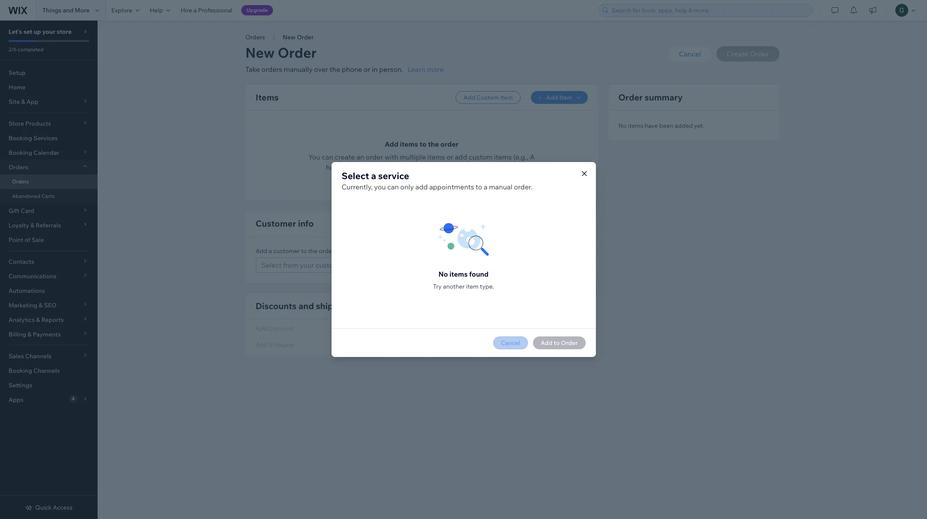 Task type: vqa. For each thing, say whether or not it's contained in the screenshot.
the $10
yes



Task type: locate. For each thing, give the bounding box(es) containing it.
and for shipping
[[299, 301, 314, 311]]

the right over
[[330, 65, 340, 74]]

can
[[322, 153, 333, 161], [387, 183, 399, 191]]

a
[[194, 6, 197, 14], [408, 163, 411, 172], [450, 163, 454, 172], [371, 170, 376, 181], [484, 183, 488, 191], [269, 247, 272, 255]]

0 vertical spatial to
[[420, 140, 427, 148]]

1 horizontal spatial no
[[618, 122, 627, 130]]

1 vertical spatial add
[[415, 183, 428, 191]]

add inside add items to the order you can create an order with multiple items or add custom items (e.g., a haircut appointment with a $10 tip and a bottle of shampoo).
[[385, 140, 398, 148]]

0 vertical spatial or
[[364, 65, 370, 74]]

order.
[[514, 183, 533, 191]]

a left manual
[[484, 183, 488, 191]]

1 vertical spatial the
[[428, 140, 439, 148]]

an
[[357, 153, 364, 161]]

or up select a service currently, you can only add appointments to a manual order.
[[447, 153, 453, 161]]

item inside add custom item button
[[500, 94, 513, 101]]

0 horizontal spatial add
[[415, 183, 428, 191]]

create
[[335, 153, 355, 161]]

orders
[[262, 65, 282, 74]]

booking
[[9, 134, 32, 142], [9, 367, 32, 375]]

customer
[[256, 218, 296, 229]]

0 vertical spatial orders
[[245, 33, 265, 41]]

you
[[374, 183, 386, 191]]

1 vertical spatial can
[[387, 183, 399, 191]]

more
[[427, 65, 444, 74]]

quick access
[[35, 504, 73, 512]]

0 vertical spatial new
[[283, 33, 296, 41]]

can right you
[[322, 153, 333, 161]]

orders inside popup button
[[9, 163, 28, 171]]

1 horizontal spatial new
[[283, 33, 296, 41]]

up
[[34, 28, 41, 36]]

items for have
[[628, 122, 643, 130]]

1 horizontal spatial add
[[455, 153, 467, 161]]

add right only
[[415, 183, 428, 191]]

add for custom
[[463, 94, 475, 101]]

1 vertical spatial cancel
[[501, 339, 520, 347]]

1 horizontal spatial the
[[330, 65, 340, 74]]

1 vertical spatial cancel button
[[493, 337, 528, 350]]

0 horizontal spatial or
[[364, 65, 370, 74]]

and left shipping on the bottom
[[299, 301, 314, 311]]

1 horizontal spatial to
[[420, 140, 427, 148]]

(e.g.,
[[513, 153, 528, 161]]

1 horizontal spatial item
[[559, 94, 572, 101]]

1 vertical spatial booking
[[9, 367, 32, 375]]

1 horizontal spatial or
[[447, 153, 453, 161]]

with down the multiple
[[393, 163, 406, 172]]

new order button
[[279, 31, 318, 44]]

cancel button
[[669, 46, 711, 62], [493, 337, 528, 350]]

hire a professional link
[[175, 0, 237, 21]]

carts
[[42, 193, 55, 199]]

to up the multiple
[[420, 140, 427, 148]]

let's set up your store
[[9, 28, 72, 36]]

order inside new order take orders manually over the phone or in person. learn more
[[278, 44, 317, 61]]

0 vertical spatial cancel
[[679, 50, 701, 58]]

order inside button
[[297, 33, 314, 41]]

0 horizontal spatial and
[[63, 6, 73, 14]]

0 vertical spatial booking
[[9, 134, 32, 142]]

2 horizontal spatial and
[[436, 163, 449, 172]]

no left "have"
[[618, 122, 627, 130]]

and for more
[[63, 6, 73, 14]]

a right hire
[[194, 6, 197, 14]]

2 vertical spatial the
[[308, 247, 317, 255]]

booking up 'settings'
[[9, 367, 32, 375]]

settings
[[9, 382, 32, 389]]

0 horizontal spatial new
[[245, 44, 275, 61]]

of down custom
[[476, 163, 482, 172]]

add item
[[546, 94, 572, 101]]

2 vertical spatial and
[[299, 301, 314, 311]]

2 vertical spatial orders
[[12, 178, 29, 185]]

upgrade button
[[241, 5, 273, 15]]

items inside no items found try another item type.
[[450, 270, 468, 279]]

0 horizontal spatial the
[[308, 247, 317, 255]]

or inside new order take orders manually over the phone or in person. learn more
[[364, 65, 370, 74]]

can inside add items to the order you can create an order with multiple items or add custom items (e.g., a haircut appointment with a $10 tip and a bottle of shampoo).
[[322, 153, 333, 161]]

upgrade
[[246, 7, 268, 13]]

1 vertical spatial and
[[436, 163, 449, 172]]

add up bottle
[[455, 153, 467, 161]]

quick access button
[[25, 504, 73, 512]]

0 horizontal spatial item
[[500, 94, 513, 101]]

with up 'service'
[[385, 153, 398, 161]]

1 vertical spatial to
[[476, 183, 482, 191]]

added
[[675, 122, 693, 130]]

order left summary
[[618, 92, 643, 103]]

try
[[433, 283, 442, 291]]

order down new order
[[278, 44, 317, 61]]

add inside add items to the order you can create an order with multiple items or add custom items (e.g., a haircut appointment with a $10 tip and a bottle of shampoo).
[[455, 153, 467, 161]]

1 vertical spatial or
[[447, 153, 453, 161]]

quick
[[35, 504, 52, 512]]

Search for tools, apps, help & more... field
[[609, 4, 810, 16]]

only
[[400, 183, 414, 191]]

to left manual
[[476, 183, 482, 191]]

booking inside booking channels link
[[9, 367, 32, 375]]

the up tip
[[428, 140, 439, 148]]

0 vertical spatial cancel button
[[669, 46, 711, 62]]

orders inside button
[[245, 33, 265, 41]]

new inside new order button
[[283, 33, 296, 41]]

0 vertical spatial can
[[322, 153, 333, 161]]

order
[[441, 140, 459, 148], [366, 153, 383, 161], [319, 247, 334, 255]]

1 vertical spatial orders
[[9, 163, 28, 171]]

select
[[342, 170, 369, 181]]

haircut
[[326, 163, 348, 172]]

booking left services
[[9, 134, 32, 142]]

items for to
[[400, 140, 418, 148]]

or left in at the top of the page
[[364, 65, 370, 74]]

to right customer
[[301, 247, 307, 255]]

service
[[378, 170, 409, 181]]

1 item from the left
[[500, 94, 513, 101]]

0 horizontal spatial no
[[439, 270, 448, 279]]

items up tip
[[427, 153, 445, 161]]

your
[[42, 28, 55, 36]]

0 vertical spatial add
[[455, 153, 467, 161]]

2 horizontal spatial to
[[476, 183, 482, 191]]

0 vertical spatial —
[[581, 326, 588, 334]]

1 vertical spatial order
[[278, 44, 317, 61]]

can down 'service'
[[387, 183, 399, 191]]

items left "have"
[[628, 122, 643, 130]]

booking for booking services
[[9, 134, 32, 142]]

1 — from the top
[[581, 326, 588, 334]]

hire a professional
[[181, 6, 232, 14]]

cancel for the leftmost cancel button
[[501, 339, 520, 347]]

of inside sidebar element
[[25, 236, 30, 244]]

custom
[[477, 94, 499, 101]]

0 vertical spatial the
[[330, 65, 340, 74]]

2 horizontal spatial order
[[441, 140, 459, 148]]

add a customer to the order
[[256, 247, 334, 255]]

phone
[[342, 65, 362, 74]]

1 horizontal spatial and
[[299, 301, 314, 311]]

2 vertical spatial order
[[618, 92, 643, 103]]

items
[[628, 122, 643, 130], [400, 140, 418, 148], [427, 153, 445, 161], [494, 153, 512, 161], [450, 270, 468, 279]]

the right customer
[[308, 247, 317, 255]]

no inside no items found try another item type.
[[439, 270, 448, 279]]

new down orders button
[[245, 44, 275, 61]]

order up manually
[[297, 33, 314, 41]]

abandoned carts
[[12, 193, 55, 199]]

add custom item button
[[456, 91, 521, 104]]

2 horizontal spatial the
[[428, 140, 439, 148]]

0 vertical spatial with
[[385, 153, 398, 161]]

let's
[[9, 28, 22, 36]]

and right tip
[[436, 163, 449, 172]]

1 vertical spatial new
[[245, 44, 275, 61]]

add
[[463, 94, 475, 101], [546, 94, 558, 101], [385, 140, 398, 148], [256, 247, 267, 255]]

custom
[[469, 153, 493, 161]]

items up another
[[450, 270, 468, 279]]

add custom item
[[463, 94, 513, 101]]

no up try
[[439, 270, 448, 279]]

or inside add items to the order you can create an order with multiple items or add custom items (e.g., a haircut appointment with a $10 tip and a bottle of shampoo).
[[447, 153, 453, 161]]

multiple
[[400, 153, 426, 161]]

0 horizontal spatial cancel
[[501, 339, 520, 347]]

items
[[256, 92, 279, 103]]

0 horizontal spatial order
[[319, 247, 334, 255]]

items for found
[[450, 270, 468, 279]]

and left more
[[63, 6, 73, 14]]

1 vertical spatial of
[[25, 236, 30, 244]]

take
[[245, 65, 260, 74]]

point of sale link
[[0, 233, 98, 247]]

order
[[297, 33, 314, 41], [278, 44, 317, 61], [618, 92, 643, 103]]

new for new order take orders manually over the phone or in person. learn more
[[245, 44, 275, 61]]

and
[[63, 6, 73, 14], [436, 163, 449, 172], [299, 301, 314, 311]]

order up bottle
[[441, 140, 459, 148]]

0 horizontal spatial of
[[25, 236, 30, 244]]

1 horizontal spatial cancel button
[[669, 46, 711, 62]]

order right customer
[[319, 247, 334, 255]]

0 vertical spatial and
[[63, 6, 73, 14]]

new inside new order take orders manually over the phone or in person. learn more
[[245, 44, 275, 61]]

customer info
[[256, 218, 314, 229]]

0 horizontal spatial cancel button
[[493, 337, 528, 350]]

1 horizontal spatial cancel
[[679, 50, 701, 58]]

new
[[283, 33, 296, 41], [245, 44, 275, 61]]

of
[[476, 163, 482, 172], [25, 236, 30, 244]]

1 booking from the top
[[9, 134, 32, 142]]

1 vertical spatial no
[[439, 270, 448, 279]]

you
[[309, 153, 320, 161]]

to inside add items to the order you can create an order with multiple items or add custom items (e.g., a haircut appointment with a $10 tip and a bottle of shampoo).
[[420, 140, 427, 148]]

item
[[500, 94, 513, 101], [559, 94, 572, 101]]

0 vertical spatial order
[[297, 33, 314, 41]]

to inside select a service currently, you can only add appointments to a manual order.
[[476, 183, 482, 191]]

no
[[618, 122, 627, 130], [439, 270, 448, 279]]

items up the multiple
[[400, 140, 418, 148]]

select a service currently, you can only add appointments to a manual order.
[[342, 170, 533, 191]]

2 booking from the top
[[9, 367, 32, 375]]

2 vertical spatial to
[[301, 247, 307, 255]]

0 horizontal spatial can
[[322, 153, 333, 161]]

0 vertical spatial no
[[618, 122, 627, 130]]

or
[[364, 65, 370, 74], [447, 153, 453, 161]]

0 vertical spatial of
[[476, 163, 482, 172]]

1 vertical spatial order
[[366, 153, 383, 161]]

person.
[[379, 65, 403, 74]]

order for new order take orders manually over the phone or in person. learn more
[[278, 44, 317, 61]]

1 horizontal spatial can
[[387, 183, 399, 191]]

automations
[[9, 287, 45, 295]]

of left the sale
[[25, 236, 30, 244]]

2 item from the left
[[559, 94, 572, 101]]

to
[[420, 140, 427, 148], [476, 183, 482, 191], [301, 247, 307, 255]]

1 horizontal spatial of
[[476, 163, 482, 172]]

1 vertical spatial —
[[581, 341, 588, 350]]

booking inside booking services link
[[9, 134, 32, 142]]

no for found
[[439, 270, 448, 279]]

things
[[42, 6, 61, 14]]

2/6
[[9, 46, 17, 53]]

yet.
[[694, 122, 704, 130]]

of inside add items to the order you can create an order with multiple items or add custom items (e.g., a haircut appointment with a $10 tip and a bottle of shampoo).
[[476, 163, 482, 172]]

new for new order
[[283, 33, 296, 41]]

orders button
[[0, 160, 98, 175]]

shampoo).
[[484, 163, 517, 172]]

new up manually
[[283, 33, 296, 41]]

order up the appointment
[[366, 153, 383, 161]]

store
[[57, 28, 72, 36]]



Task type: describe. For each thing, give the bounding box(es) containing it.
0 vertical spatial order
[[441, 140, 459, 148]]

no items found try another item type.
[[433, 270, 494, 291]]

in
[[372, 65, 378, 74]]

a left customer
[[269, 247, 272, 255]]

order summary
[[618, 92, 683, 103]]

tip
[[426, 163, 435, 172]]

learn more link
[[408, 64, 444, 74]]

things and more
[[42, 6, 90, 14]]

info
[[298, 218, 314, 229]]

a
[[530, 153, 535, 161]]

discounts
[[256, 301, 297, 311]]

manual
[[489, 183, 512, 191]]

booking for booking channels
[[9, 367, 32, 375]]

completed
[[18, 46, 44, 53]]

set
[[23, 28, 32, 36]]

type.
[[480, 283, 494, 291]]

another
[[443, 283, 465, 291]]

help button
[[145, 0, 175, 21]]

help
[[150, 6, 163, 14]]

2/6 completed
[[9, 46, 44, 53]]

2 — from the top
[[581, 341, 588, 350]]

services
[[34, 134, 58, 142]]

have
[[645, 122, 658, 130]]

and inside add items to the order you can create an order with multiple items or add custom items (e.g., a haircut appointment with a $10 tip and a bottle of shampoo).
[[436, 163, 449, 172]]

more
[[75, 6, 90, 14]]

items up shampoo).
[[494, 153, 512, 161]]

appointments
[[429, 183, 474, 191]]

item inside add item button
[[559, 94, 572, 101]]

booking channels link
[[0, 364, 98, 378]]

cancel for the right cancel button
[[679, 50, 701, 58]]

orders button
[[241, 31, 269, 44]]

booking channels
[[9, 367, 60, 375]]

over
[[314, 65, 328, 74]]

bottle
[[455, 163, 474, 172]]

manually
[[284, 65, 313, 74]]

1 vertical spatial with
[[393, 163, 406, 172]]

booking services
[[9, 134, 58, 142]]

add inside select a service currently, you can only add appointments to a manual order.
[[415, 183, 428, 191]]

home link
[[0, 80, 98, 95]]

can inside select a service currently, you can only add appointments to a manual order.
[[387, 183, 399, 191]]

orders for orders popup button
[[9, 163, 28, 171]]

a left bottle
[[450, 163, 454, 172]]

shipping
[[316, 301, 352, 311]]

item
[[466, 283, 479, 291]]

Select from your customer list or add a new one field
[[259, 258, 575, 273]]

customer
[[273, 247, 300, 255]]

sale
[[32, 236, 44, 244]]

a left $10
[[408, 163, 411, 172]]

channels
[[34, 367, 60, 375]]

sidebar element
[[0, 21, 98, 519]]

0 horizontal spatial to
[[301, 247, 307, 255]]

appointment
[[350, 163, 391, 172]]

add for a
[[256, 247, 267, 255]]

access
[[53, 504, 73, 512]]

the inside add items to the order you can create an order with multiple items or add custom items (e.g., a haircut appointment with a $10 tip and a bottle of shampoo).
[[428, 140, 439, 148]]

point of sale
[[9, 236, 44, 244]]

setup link
[[0, 65, 98, 80]]

home
[[9, 83, 26, 91]]

$10
[[413, 163, 425, 172]]

new order
[[283, 33, 314, 41]]

add for items
[[385, 140, 398, 148]]

add item button
[[531, 91, 588, 104]]

explore
[[111, 6, 132, 14]]

orders link
[[0, 175, 98, 189]]

hire
[[181, 6, 192, 14]]

been
[[659, 122, 674, 130]]

2 vertical spatial order
[[319, 247, 334, 255]]

add items to the order you can create an order with multiple items or add custom items (e.g., a haircut appointment with a $10 tip and a bottle of shampoo).
[[309, 140, 535, 172]]

discounts and shipping
[[256, 301, 352, 311]]

summary
[[645, 92, 683, 103]]

no items have been added yet.
[[618, 122, 704, 130]]

1 horizontal spatial order
[[366, 153, 383, 161]]

point
[[9, 236, 23, 244]]

orders for orders link
[[12, 178, 29, 185]]

setup
[[9, 69, 26, 77]]

add for item
[[546, 94, 558, 101]]

the inside new order take orders manually over the phone or in person. learn more
[[330, 65, 340, 74]]

currently,
[[342, 183, 373, 191]]

abandoned carts link
[[0, 189, 98, 204]]

professional
[[198, 6, 232, 14]]

orders for orders button
[[245, 33, 265, 41]]

abandoned
[[12, 193, 40, 199]]

no for have
[[618, 122, 627, 130]]

booking services link
[[0, 131, 98, 145]]

a up you on the top
[[371, 170, 376, 181]]

found
[[469, 270, 489, 279]]

automations link
[[0, 284, 98, 298]]

order for new order
[[297, 33, 314, 41]]

settings link
[[0, 378, 98, 393]]



